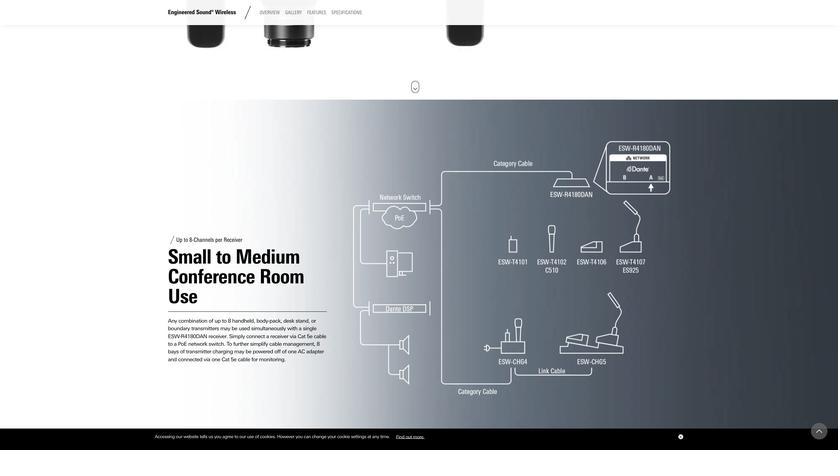 Task type: describe. For each thing, give the bounding box(es) containing it.
for
[[252, 357, 258, 363]]

engineered
[[168, 9, 195, 16]]

1 you from the left
[[214, 435, 221, 440]]

out
[[406, 435, 412, 440]]

accessing our website tells us you agree to our use of cookies. however you can change your cookie settings at any time.
[[155, 435, 392, 440]]

charging
[[213, 349, 233, 356]]

up
[[215, 318, 221, 325]]

to inside small to medium conference room use
[[216, 245, 231, 269]]

powered
[[253, 349, 273, 356]]

1 horizontal spatial 8
[[317, 342, 320, 348]]

2 vertical spatial a
[[174, 342, 177, 348]]

desk
[[284, 318, 295, 325]]

cookies.
[[260, 435, 276, 440]]

network
[[188, 342, 207, 348]]

stand,
[[296, 318, 310, 325]]

management,
[[283, 342, 316, 348]]

channels
[[194, 237, 214, 244]]

tells
[[200, 435, 208, 440]]

cookie
[[337, 435, 350, 440]]

up to 8-channels per receiver
[[176, 237, 243, 244]]

small to medium conference room use
[[168, 245, 304, 309]]

divider line image
[[241, 6, 255, 19]]

time.
[[381, 435, 390, 440]]

conference
[[168, 265, 255, 289]]

switch.
[[209, 342, 225, 348]]

boundary
[[168, 326, 190, 332]]

or
[[311, 318, 316, 325]]

find
[[396, 435, 405, 440]]

with
[[288, 326, 298, 332]]

room
[[260, 265, 304, 289]]

specifications
[[332, 10, 362, 16]]

8-
[[190, 237, 194, 244]]

to left 8-
[[184, 237, 188, 244]]

features
[[307, 10, 326, 16]]

gallery
[[285, 10, 302, 16]]

of left up
[[209, 318, 213, 325]]

arrow up image
[[817, 429, 823, 435]]

poe
[[178, 342, 187, 348]]

of down the poe at the bottom of the page
[[180, 349, 185, 356]]

receiver.
[[209, 334, 228, 340]]

single
[[303, 326, 317, 332]]

simultaneously
[[251, 326, 286, 332]]

agree
[[223, 435, 234, 440]]

accessing
[[155, 435, 175, 440]]

small
[[168, 245, 211, 269]]

us
[[209, 435, 213, 440]]

to up bays
[[168, 342, 173, 348]]

esw-
[[168, 334, 181, 340]]

can
[[304, 435, 311, 440]]

1 vertical spatial cable
[[270, 342, 282, 348]]

0 horizontal spatial cable
[[238, 357, 250, 363]]

2 our from the left
[[240, 435, 246, 440]]

per
[[216, 237, 223, 244]]

medium
[[236, 245, 300, 269]]

more.
[[413, 435, 425, 440]]

0 horizontal spatial one
[[212, 357, 220, 363]]

0 horizontal spatial be
[[232, 326, 238, 332]]

any
[[373, 435, 379, 440]]

use
[[247, 435, 254, 440]]

further
[[233, 342, 249, 348]]

transmitters
[[191, 326, 219, 332]]

and
[[168, 357, 177, 363]]

receiver
[[224, 237, 243, 244]]



Task type: vqa. For each thing, say whether or not it's contained in the screenshot.
shop on the bottom
no



Task type: locate. For each thing, give the bounding box(es) containing it.
0 horizontal spatial you
[[214, 435, 221, 440]]

a down "simultaneously"
[[266, 334, 269, 340]]

of right the off
[[282, 349, 287, 356]]

handheld,
[[232, 318, 255, 325]]

0 horizontal spatial 5e
[[231, 357, 237, 363]]

to right up
[[222, 318, 227, 325]]

5e down single
[[307, 334, 313, 340]]

0 horizontal spatial a
[[174, 342, 177, 348]]

a right with
[[299, 326, 302, 332]]

0 vertical spatial be
[[232, 326, 238, 332]]

any
[[168, 318, 177, 325]]

2 horizontal spatial a
[[299, 326, 302, 332]]

2 you from the left
[[296, 435, 303, 440]]

cable
[[314, 334, 326, 340], [270, 342, 282, 348], [238, 357, 250, 363]]

cat up management,
[[298, 334, 306, 340]]

1 vertical spatial 8
[[317, 342, 320, 348]]

you
[[214, 435, 221, 440], [296, 435, 303, 440]]

0 vertical spatial a
[[299, 326, 302, 332]]

overview
[[260, 10, 280, 16]]

1 vertical spatial one
[[212, 357, 220, 363]]

any combination of up to 8 handheld, body-pack, desk stand, or boundary transmitters may be used simultaneously with a single esw-r4180dan receiver. simply connect a receiver via cat 5e cable to a poe network switch. to further simplify cable management, 8 bays of transmitter charging may be powered off of one ac adapter and connected via one cat 5e cable for monitoring.
[[168, 318, 326, 363]]

wireless
[[215, 9, 236, 16]]

adapter
[[307, 349, 324, 356]]

0 horizontal spatial cat
[[222, 357, 230, 363]]

1 vertical spatial a
[[266, 334, 269, 340]]

our left website
[[176, 435, 182, 440]]

of right use at bottom left
[[255, 435, 259, 440]]

may
[[221, 326, 230, 332], [234, 349, 244, 356]]

may up receiver.
[[221, 326, 230, 332]]

simplify
[[250, 342, 268, 348]]

ac
[[298, 349, 305, 356]]

you right us
[[214, 435, 221, 440]]

0 vertical spatial 8
[[228, 318, 231, 325]]

at
[[368, 435, 371, 440]]

used
[[239, 326, 250, 332]]

cable up the off
[[270, 342, 282, 348]]

monitoring.
[[259, 357, 286, 363]]

be down further
[[246, 349, 252, 356]]

your
[[328, 435, 336, 440]]

settings
[[351, 435, 367, 440]]

sound®
[[196, 9, 214, 16]]

0 vertical spatial may
[[221, 326, 230, 332]]

off
[[275, 349, 281, 356]]

cable left for
[[238, 357, 250, 363]]

1 horizontal spatial cat
[[298, 334, 306, 340]]

1 horizontal spatial you
[[296, 435, 303, 440]]

to down per
[[216, 245, 231, 269]]

body-
[[257, 318, 270, 325]]

a left the poe at the bottom of the page
[[174, 342, 177, 348]]

1 vertical spatial be
[[246, 349, 252, 356]]

8
[[228, 318, 231, 325], [317, 342, 320, 348]]

1 our from the left
[[176, 435, 182, 440]]

1 vertical spatial 5e
[[231, 357, 237, 363]]

change
[[312, 435, 327, 440]]

connected
[[178, 357, 203, 363]]

one
[[288, 349, 297, 356], [212, 357, 220, 363]]

you left can
[[296, 435, 303, 440]]

1 horizontal spatial cable
[[270, 342, 282, 348]]

be up simply
[[232, 326, 238, 332]]

1 vertical spatial may
[[234, 349, 244, 356]]

find out more. link
[[392, 432, 430, 443]]

2 vertical spatial cable
[[238, 357, 250, 363]]

1 vertical spatial cat
[[222, 357, 230, 363]]

via down with
[[290, 334, 297, 340]]

pack,
[[270, 318, 282, 325]]

0 vertical spatial 5e
[[307, 334, 313, 340]]

0 horizontal spatial our
[[176, 435, 182, 440]]

2 horizontal spatial cable
[[314, 334, 326, 340]]

5e down charging
[[231, 357, 237, 363]]

to right agree
[[235, 435, 239, 440]]

transmitter
[[186, 349, 211, 356]]

of
[[209, 318, 213, 325], [180, 349, 185, 356], [282, 349, 287, 356], [255, 435, 259, 440]]

1 horizontal spatial a
[[266, 334, 269, 340]]

0 vertical spatial one
[[288, 349, 297, 356]]

connect
[[246, 334, 265, 340]]

be
[[232, 326, 238, 332], [246, 349, 252, 356]]

to
[[227, 342, 232, 348]]

1 horizontal spatial our
[[240, 435, 246, 440]]

via
[[290, 334, 297, 340], [204, 357, 210, 363]]

cat
[[298, 334, 306, 340], [222, 357, 230, 363]]

one down charging
[[212, 357, 220, 363]]

8 up adapter at the left bottom of page
[[317, 342, 320, 348]]

0 horizontal spatial 8
[[228, 318, 231, 325]]

simply
[[229, 334, 245, 340]]

1 horizontal spatial be
[[246, 349, 252, 356]]

1 vertical spatial via
[[204, 357, 210, 363]]

cross image
[[680, 436, 682, 439]]

via down transmitter
[[204, 357, 210, 363]]

bays
[[168, 349, 179, 356]]

1 horizontal spatial 5e
[[307, 334, 313, 340]]

however
[[277, 435, 295, 440]]

to
[[184, 237, 188, 244], [216, 245, 231, 269], [222, 318, 227, 325], [168, 342, 173, 348], [235, 435, 239, 440]]

may down further
[[234, 349, 244, 356]]

5e
[[307, 334, 313, 340], [231, 357, 237, 363]]

website
[[184, 435, 199, 440]]

0 vertical spatial cat
[[298, 334, 306, 340]]

8 right up
[[228, 318, 231, 325]]

our
[[176, 435, 182, 440], [240, 435, 246, 440]]

0 horizontal spatial may
[[221, 326, 230, 332]]

combination
[[179, 318, 208, 325]]

a
[[299, 326, 302, 332], [266, 334, 269, 340], [174, 342, 177, 348]]

0 horizontal spatial via
[[204, 357, 210, 363]]

1 horizontal spatial via
[[290, 334, 297, 340]]

find out more.
[[396, 435, 425, 440]]

receiver
[[271, 334, 289, 340]]

1 horizontal spatial one
[[288, 349, 297, 356]]

up
[[176, 237, 183, 244]]

use
[[168, 285, 198, 309]]

engineered sound® wireless
[[168, 9, 236, 16]]

1 horizontal spatial may
[[234, 349, 244, 356]]

cat down charging
[[222, 357, 230, 363]]

r4180dan
[[181, 334, 207, 340]]

0 vertical spatial cable
[[314, 334, 326, 340]]

cable down single
[[314, 334, 326, 340]]

0 vertical spatial via
[[290, 334, 297, 340]]

our left use at bottom left
[[240, 435, 246, 440]]

one left "ac"
[[288, 349, 297, 356]]



